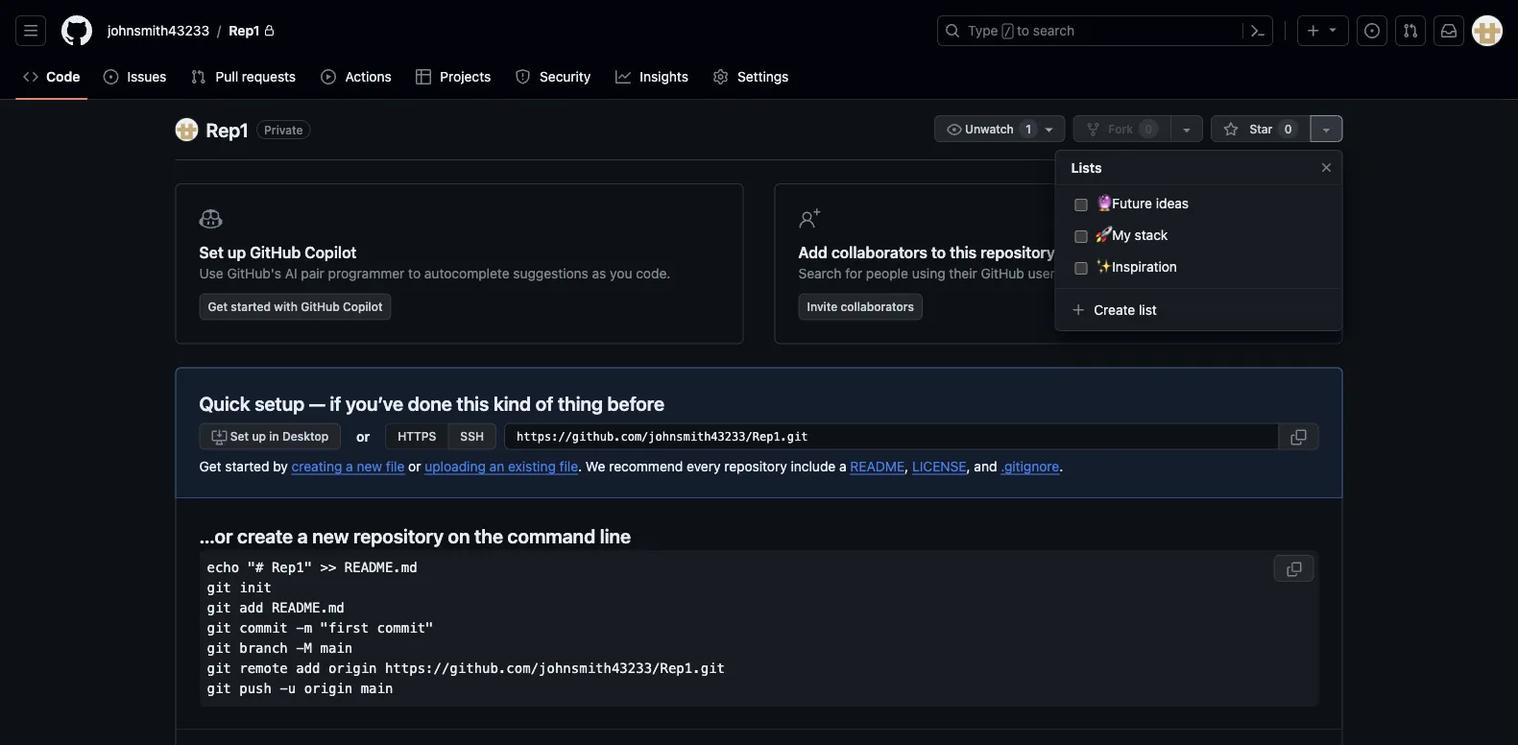 Task type: describe. For each thing, give the bounding box(es) containing it.
kind
[[494, 392, 531, 415]]

2 horizontal spatial a
[[840, 458, 847, 474]]

if
[[330, 392, 341, 415]]

ssh
[[461, 430, 484, 443]]

issues
[[127, 69, 167, 85]]

ideas
[[1156, 195, 1189, 211]]

invite collaborators
[[807, 300, 915, 313]]

/ for type
[[1005, 25, 1012, 38]]

1 horizontal spatial repository
[[725, 458, 788, 474]]

in
[[269, 430, 279, 443]]

github's
[[227, 266, 281, 281]]

to inside 'set up github copilot use github's ai pair programmer to autocomplete suggestions as you code.'
[[408, 266, 421, 281]]

play image
[[321, 69, 336, 85]]

to for this
[[932, 243, 946, 261]]

add this repository to a list image
[[1320, 122, 1335, 137]]

lock image
[[264, 25, 275, 36]]

desktop download image
[[212, 430, 227, 445]]

0 vertical spatial origin
[[328, 661, 377, 677]]

johnsmith43233 link
[[100, 15, 217, 46]]

2 vertical spatial or
[[408, 458, 421, 474]]

address.
[[1146, 266, 1200, 281]]

to for search
[[1017, 23, 1030, 38]]

started for with
[[231, 300, 271, 313]]

4 git from the top
[[207, 641, 231, 657]]

collaborators for invite
[[841, 300, 915, 313]]

and
[[975, 458, 998, 474]]

people
[[866, 266, 909, 281]]

star
[[1250, 122, 1273, 135]]

2 vertical spatial github
[[301, 300, 340, 313]]

—
[[309, 392, 326, 415]]

their
[[950, 266, 978, 281]]

>>
[[320, 560, 337, 576]]

command
[[508, 525, 596, 547]]

init
[[239, 580, 272, 596]]

list containing johnsmith43233 /
[[100, 15, 926, 46]]

0 horizontal spatial new
[[312, 525, 349, 547]]

1 vertical spatial this
[[457, 392, 489, 415]]

0 vertical spatial rep1 link
[[221, 15, 283, 46]]

my
[[1113, 227, 1132, 243]]

add
[[799, 243, 828, 261]]

table image
[[416, 69, 431, 85]]

recommend
[[609, 458, 683, 474]]

echo
[[207, 560, 239, 576]]

owner avatar image
[[175, 118, 198, 141]]

requests
[[242, 69, 296, 85]]

actions
[[345, 69, 392, 85]]

ai
[[285, 266, 297, 281]]

using
[[912, 266, 946, 281]]

rep1"
[[272, 560, 312, 576]]

pull
[[216, 69, 238, 85]]

setup
[[255, 392, 305, 415]]

see your forks of this repository image
[[1180, 122, 1195, 137]]

settings link
[[706, 62, 798, 91]]

close menu image
[[1320, 160, 1335, 175]]

1 . from the left
[[578, 458, 582, 474]]

license
[[913, 458, 967, 474]]

"#
[[248, 560, 264, 576]]

lists
[[1072, 159, 1102, 175]]

email
[[1110, 266, 1143, 281]]

commit
[[239, 621, 288, 636]]

0 vertical spatial plus image
[[1307, 23, 1322, 38]]

up for github
[[228, 243, 246, 261]]

1 vertical spatial -
[[296, 641, 304, 657]]

1 vertical spatial add
[[296, 661, 320, 677]]

set for in
[[230, 430, 249, 443]]

code image
[[23, 69, 38, 85]]

2 , from the left
[[967, 458, 971, 474]]

include
[[791, 458, 836, 474]]

code
[[46, 69, 80, 85]]

eye image
[[947, 122, 962, 137]]

get for get started with github copilot
[[208, 300, 228, 313]]

by
[[273, 458, 288, 474]]

projects
[[440, 69, 491, 85]]

pull requests link
[[183, 62, 306, 91]]

copilot inside 'set up github copilot use github's ai pair programmer to autocomplete suggestions as you code.'
[[305, 243, 357, 261]]

3 git from the top
[[207, 621, 231, 636]]

set for github
[[199, 243, 224, 261]]

/ for johnsmith43233
[[217, 23, 221, 38]]

code link
[[15, 62, 88, 91]]

m
[[304, 641, 312, 657]]

0 horizontal spatial or
[[357, 429, 370, 445]]

with
[[274, 300, 298, 313]]

readme
[[851, 458, 905, 474]]

the
[[475, 525, 503, 547]]

…or create a new repository on the command line
[[199, 525, 631, 547]]

unwatch
[[962, 122, 1017, 135]]

command palette image
[[1251, 23, 1266, 38]]

search
[[799, 266, 842, 281]]

0 vertical spatial main
[[320, 641, 353, 657]]

use
[[199, 266, 224, 281]]

1 git from the top
[[207, 580, 231, 596]]

invite collaborators link
[[799, 293, 923, 320]]

1 vertical spatial rep1
[[206, 118, 249, 141]]

1 vertical spatial origin
[[304, 681, 353, 697]]

https
[[398, 430, 437, 443]]

up for in
[[252, 430, 266, 443]]

you
[[610, 266, 633, 281]]

homepage image
[[61, 15, 92, 46]]

suggestions
[[513, 266, 589, 281]]

type / to search
[[968, 23, 1075, 38]]

desktop
[[282, 430, 329, 443]]

code.
[[636, 266, 671, 281]]

copilot inside get started with github copilot link
[[343, 300, 383, 313]]

u
[[288, 681, 296, 697]]

2 . from the left
[[1060, 458, 1064, 474]]

license link
[[913, 458, 967, 474]]

set up in desktop link
[[199, 423, 341, 450]]

fork
[[1109, 122, 1134, 135]]

creating
[[292, 458, 342, 474]]

this inside the add collaborators to this repository search for people using their github username or email address.
[[950, 243, 977, 261]]

echo "# rep1" >> readme.md git init git add readme.md git commit -m "first commit" git branch -m main git remote add origin https://github.com/johnsmith43233/rep1.git git push -u origin main
[[207, 560, 725, 697]]

1 vertical spatial readme.md
[[272, 600, 345, 616]]

triangle down image
[[1326, 22, 1341, 37]]

johnsmith43233 /
[[108, 23, 221, 38]]

1 vertical spatial rep1 link
[[206, 118, 249, 141]]



Task type: locate. For each thing, give the bounding box(es) containing it.
2 file from the left
[[560, 458, 578, 474]]

pair
[[301, 266, 325, 281]]

remote
[[239, 661, 288, 677]]

commit"
[[377, 621, 434, 636]]

menu containing lists
[[1055, 142, 1344, 347]]

✨
[[1096, 258, 1109, 274]]

create list
[[1091, 302, 1157, 318]]

set right desktop download image at the left bottom
[[230, 430, 249, 443]]

origin down "first at left
[[328, 661, 377, 677]]

1 0 from the left
[[1146, 122, 1153, 135]]

1 vertical spatial started
[[225, 458, 269, 474]]

0
[[1146, 122, 1153, 135], [1285, 122, 1293, 135]]

a right creating
[[346, 458, 353, 474]]

repository right every
[[725, 458, 788, 474]]

2 git from the top
[[207, 600, 231, 616]]

rep1 left "lock" 'image'
[[229, 23, 260, 38]]

1 horizontal spatial to
[[932, 243, 946, 261]]

started left by
[[225, 458, 269, 474]]

1 horizontal spatial set
[[230, 430, 249, 443]]

copilot up pair
[[305, 243, 357, 261]]

0 vertical spatial this
[[950, 243, 977, 261]]

git pull request image inside pull requests link
[[191, 69, 206, 85]]

1 vertical spatial get
[[199, 458, 222, 474]]

0 vertical spatial github
[[250, 243, 301, 261]]

🚀
[[1096, 227, 1109, 243]]

0 right "fork" on the top
[[1146, 122, 1153, 135]]

2 vertical spatial repository
[[354, 525, 444, 547]]

copilot image
[[199, 208, 222, 231]]

up inside set up in desktop 'link'
[[252, 430, 266, 443]]

star 0
[[1247, 122, 1293, 135]]

"first
[[320, 621, 369, 636]]

0 horizontal spatial add
[[239, 600, 264, 616]]

0 horizontal spatial set
[[199, 243, 224, 261]]

1 vertical spatial copilot
[[343, 300, 383, 313]]

new
[[357, 458, 382, 474], [312, 525, 349, 547]]

0 horizontal spatial repository
[[354, 525, 444, 547]]

this up their
[[950, 243, 977, 261]]

…or
[[199, 525, 233, 547]]

ssh button
[[448, 423, 497, 450]]

up up github's
[[228, 243, 246, 261]]

line
[[600, 525, 631, 547]]

2 0 from the left
[[1285, 122, 1293, 135]]

,
[[905, 458, 909, 474], [967, 458, 971, 474]]

1 vertical spatial up
[[252, 430, 266, 443]]

person add image
[[799, 208, 822, 231]]

1 vertical spatial new
[[312, 525, 349, 547]]

. right and
[[1060, 458, 1064, 474]]

1 vertical spatial main
[[361, 681, 393, 697]]

plus image inside create list button
[[1072, 303, 1087, 318]]

insights link
[[608, 62, 698, 91]]

0 horizontal spatial git pull request image
[[191, 69, 206, 85]]

git pull request image for issue opened icon at the top right
[[1404, 23, 1419, 38]]

shield image
[[516, 69, 531, 85]]

. left the we
[[578, 458, 582, 474]]

actions link
[[313, 62, 401, 91]]

2 vertical spatial -
[[280, 681, 288, 697]]

repository for using
[[981, 243, 1056, 261]]

up
[[228, 243, 246, 261], [252, 430, 266, 443]]

0 horizontal spatial .
[[578, 458, 582, 474]]

up inside 'set up github copilot use github's ai pair programmer to autocomplete suggestions as you code.'
[[228, 243, 246, 261]]

of
[[536, 392, 554, 415]]

get started with github copilot link
[[199, 293, 392, 320]]

list
[[100, 15, 926, 46]]

notifications image
[[1442, 23, 1457, 38]]

main down commit"
[[361, 681, 393, 697]]

star image
[[1224, 122, 1239, 137]]

or up creating a new file link
[[357, 429, 370, 445]]

copy to clipboard image
[[1292, 430, 1307, 445], [1287, 562, 1302, 577]]

github inside 'set up github copilot use github's ai pair programmer to autocomplete suggestions as you code.'
[[250, 243, 301, 261]]

github right their
[[981, 266, 1025, 281]]

- right push
[[280, 681, 288, 697]]

rep1 right owner avatar
[[206, 118, 249, 141]]

1 vertical spatial repository
[[725, 458, 788, 474]]

5 git from the top
[[207, 661, 231, 677]]

on
[[448, 525, 470, 547]]

plus image
[[1307, 23, 1322, 38], [1072, 303, 1087, 318]]

1 vertical spatial copy to clipboard image
[[1287, 562, 1302, 577]]

set up github copilot use github's ai pair programmer to autocomplete suggestions as you code.
[[199, 243, 671, 281]]

autocomplete
[[425, 266, 510, 281]]

set up use
[[199, 243, 224, 261]]

0 vertical spatial or
[[1093, 266, 1106, 281]]

list
[[1139, 302, 1157, 318]]

this
[[950, 243, 977, 261], [457, 392, 489, 415]]

new up >> at left
[[312, 525, 349, 547]]

0 vertical spatial repository
[[981, 243, 1056, 261]]

1 vertical spatial plus image
[[1072, 303, 1087, 318]]

get started by creating a new file or uploading an existing file .                we recommend every repository include a readme , license ,               and .gitignore .
[[199, 458, 1064, 474]]

to left search
[[1017, 23, 1030, 38]]

add collaborators to this repository search for people using their github username or email address.
[[799, 243, 1200, 281]]

1 horizontal spatial new
[[357, 458, 382, 474]]

rep1 inside list
[[229, 23, 260, 38]]

copilot
[[305, 243, 357, 261], [343, 300, 383, 313]]

github down pair
[[301, 300, 340, 313]]

0 for star 0
[[1285, 122, 1293, 135]]

1 horizontal spatial git pull request image
[[1404, 23, 1419, 38]]

add down m
[[296, 661, 320, 677]]

done
[[408, 392, 452, 415]]

1 vertical spatial to
[[932, 243, 946, 261]]

1 horizontal spatial plus image
[[1307, 23, 1322, 38]]

0 vertical spatial git pull request image
[[1404, 23, 1419, 38]]

0 horizontal spatial 0
[[1146, 122, 1153, 135]]

an
[[490, 458, 505, 474]]

set inside 'link'
[[230, 430, 249, 443]]

git pull request image left pull
[[191, 69, 206, 85]]

0 horizontal spatial to
[[408, 266, 421, 281]]

git pull request image
[[1404, 23, 1419, 38], [191, 69, 206, 85]]

as
[[592, 266, 607, 281]]

/ right type
[[1005, 25, 1012, 38]]

- down m
[[296, 641, 304, 657]]

0 vertical spatial set
[[199, 243, 224, 261]]

set up in desktop
[[227, 430, 329, 443]]

get started with github copilot
[[208, 300, 383, 313]]

repository up username
[[981, 243, 1056, 261]]

security
[[540, 69, 591, 85]]

1 vertical spatial collaborators
[[841, 300, 915, 313]]

every
[[687, 458, 721, 474]]

rep1 link
[[221, 15, 283, 46], [206, 118, 249, 141]]

0 vertical spatial up
[[228, 243, 246, 261]]

settings
[[738, 69, 789, 85]]

repository left on
[[354, 525, 444, 547]]

this up the ssh
[[457, 392, 489, 415]]

stack
[[1135, 227, 1169, 243]]

get for get started by creating a new file or uploading an existing file .                we recommend every repository include a readme , license ,               and .gitignore .
[[199, 458, 222, 474]]

file down https button
[[386, 458, 405, 474]]

0 vertical spatial new
[[357, 458, 382, 474]]

0 vertical spatial -
[[296, 621, 304, 636]]

0 for fork 0
[[1146, 122, 1153, 135]]

get down desktop download image at the left bottom
[[199, 458, 222, 474]]

started down github's
[[231, 300, 271, 313]]

https button
[[385, 423, 448, 450]]

plus image left create
[[1072, 303, 1087, 318]]

, left license
[[905, 458, 909, 474]]

0 horizontal spatial this
[[457, 392, 489, 415]]

1 vertical spatial or
[[357, 429, 370, 445]]

1 horizontal spatial this
[[950, 243, 977, 261]]

quick
[[199, 392, 250, 415]]

set inside 'set up github copilot use github's ai pair programmer to autocomplete suggestions as you code.'
[[199, 243, 224, 261]]

0 vertical spatial copy to clipboard image
[[1292, 430, 1307, 445]]

readme.md down …or create a new repository on the command line
[[345, 560, 418, 576]]

menu
[[1055, 142, 1344, 347]]

fork 0
[[1109, 122, 1153, 135]]

Clone URL text field
[[504, 423, 1280, 450]]

started
[[231, 300, 271, 313], [225, 458, 269, 474]]

up left in
[[252, 430, 266, 443]]

2 vertical spatial to
[[408, 266, 421, 281]]

a right 'include'
[[840, 458, 847, 474]]

main down "first at left
[[320, 641, 353, 657]]

0 horizontal spatial a
[[298, 525, 308, 547]]

0 vertical spatial to
[[1017, 23, 1030, 38]]

0 horizontal spatial file
[[386, 458, 405, 474]]

0 right star
[[1285, 122, 1293, 135]]

github up ai
[[250, 243, 301, 261]]

to up the using
[[932, 243, 946, 261]]

quick setup — if you've done this kind of thing before
[[199, 392, 665, 415]]

1 horizontal spatial a
[[346, 458, 353, 474]]

collaborators for add
[[832, 243, 928, 261]]

origin right the u
[[304, 681, 353, 697]]

git pull request image left notifications icon
[[1404, 23, 1419, 38]]

None checkbox
[[1076, 260, 1088, 277]]

1 vertical spatial set
[[230, 430, 249, 443]]

issue opened image
[[103, 69, 119, 85]]

1 , from the left
[[905, 458, 909, 474]]

create
[[237, 525, 293, 547]]

create list button
[[1064, 296, 1335, 325]]

/ inside type / to search
[[1005, 25, 1012, 38]]

/ inside johnsmith43233 /
[[217, 23, 221, 38]]

0 vertical spatial get
[[208, 300, 228, 313]]

lists list
[[1072, 189, 1327, 281]]

issues link
[[95, 62, 175, 91]]

collaborators inside invite collaborators link
[[841, 300, 915, 313]]

or
[[1093, 266, 1106, 281], [357, 429, 370, 445], [408, 458, 421, 474]]

✨ inspiration
[[1096, 258, 1178, 274]]

rep1 link up pull requests
[[221, 15, 283, 46]]

or down https button
[[408, 458, 421, 474]]

https://github.com/johnsmith43233/rep1.git
[[385, 661, 725, 677]]

copilot down 'programmer'
[[343, 300, 383, 313]]

search
[[1034, 23, 1075, 38]]

programmer
[[328, 266, 405, 281]]

you've
[[346, 392, 404, 415]]

a up rep1"
[[298, 525, 308, 547]]

or left 'email'
[[1093, 266, 1106, 281]]

uploading
[[425, 458, 486, 474]]

johnsmith43233
[[108, 23, 210, 38]]

issue opened image
[[1365, 23, 1381, 38]]

collaborators up "people"
[[832, 243, 928, 261]]

0 horizontal spatial /
[[217, 23, 221, 38]]

, left and
[[967, 458, 971, 474]]

started for by
[[225, 458, 269, 474]]

0 vertical spatial readme.md
[[345, 560, 418, 576]]

to right 'programmer'
[[408, 266, 421, 281]]

collaborators inside the add collaborators to this repository search for people using their github username or email address.
[[832, 243, 928, 261]]

add down init
[[239, 600, 264, 616]]

repo forked image
[[1086, 122, 1101, 137]]

None checkbox
[[1076, 197, 1088, 213], [1076, 229, 1088, 245], [1076, 197, 1088, 213], [1076, 229, 1088, 245]]

.gitignore link
[[1001, 458, 1060, 474]]

or inside the add collaborators to this repository search for people using their github username or email address.
[[1093, 266, 1106, 281]]

2 horizontal spatial repository
[[981, 243, 1056, 261]]

1
[[1026, 122, 1032, 135]]

get down use
[[208, 300, 228, 313]]

1 horizontal spatial up
[[252, 430, 266, 443]]

pull requests
[[216, 69, 296, 85]]

1 vertical spatial git pull request image
[[191, 69, 206, 85]]

new right creating
[[357, 458, 382, 474]]

repository for line
[[354, 525, 444, 547]]

readme link
[[851, 458, 905, 474]]

1 vertical spatial github
[[981, 266, 1025, 281]]

github inside the add collaborators to this repository search for people using their github username or email address.
[[981, 266, 1025, 281]]

🔮
[[1096, 195, 1109, 211]]

0 vertical spatial rep1
[[229, 23, 260, 38]]

2 horizontal spatial to
[[1017, 23, 1030, 38]]

1 horizontal spatial or
[[408, 458, 421, 474]]

rep1 link right owner avatar
[[206, 118, 249, 141]]

6 git from the top
[[207, 681, 231, 697]]

invite
[[807, 300, 838, 313]]

type
[[968, 23, 999, 38]]

/ up pull
[[217, 23, 221, 38]]

git pull request image for issue opened image
[[191, 69, 206, 85]]

1 horizontal spatial .
[[1060, 458, 1064, 474]]

0 horizontal spatial ,
[[905, 458, 909, 474]]

get
[[208, 300, 228, 313], [199, 458, 222, 474]]

future
[[1113, 195, 1153, 211]]

inspiration
[[1113, 258, 1178, 274]]

to inside the add collaborators to this repository search for people using their github username or email address.
[[932, 243, 946, 261]]

plus image left triangle down image
[[1307, 23, 1322, 38]]

m
[[304, 621, 312, 636]]

creating a new file link
[[292, 458, 405, 474]]

0 horizontal spatial main
[[320, 641, 353, 657]]

file left the we
[[560, 458, 578, 474]]

repository inside the add collaborators to this repository search for people using their github username or email address.
[[981, 243, 1056, 261]]

0 vertical spatial started
[[231, 300, 271, 313]]

1 horizontal spatial /
[[1005, 25, 1012, 38]]

0 horizontal spatial plus image
[[1072, 303, 1087, 318]]

graph image
[[616, 69, 631, 85]]

insights
[[640, 69, 689, 85]]

gear image
[[713, 69, 729, 85]]

set
[[199, 243, 224, 261], [230, 430, 249, 443]]

existing
[[508, 458, 556, 474]]

1 horizontal spatial 0
[[1285, 122, 1293, 135]]

1 file from the left
[[386, 458, 405, 474]]

1 horizontal spatial ,
[[967, 458, 971, 474]]

push
[[239, 681, 272, 697]]

1 horizontal spatial add
[[296, 661, 320, 677]]

private
[[264, 123, 303, 136]]

readme.md up m
[[272, 600, 345, 616]]

0 vertical spatial copilot
[[305, 243, 357, 261]]

- up m
[[296, 621, 304, 636]]

0 users starred this repository element
[[1278, 119, 1299, 138]]

1 horizontal spatial file
[[560, 458, 578, 474]]

0 vertical spatial collaborators
[[832, 243, 928, 261]]

2 horizontal spatial or
[[1093, 266, 1106, 281]]

before
[[608, 392, 665, 415]]

0 vertical spatial add
[[239, 600, 264, 616]]

1 horizontal spatial main
[[361, 681, 393, 697]]

collaborators down "people"
[[841, 300, 915, 313]]

0 horizontal spatial up
[[228, 243, 246, 261]]

none checkbox inside lists list
[[1076, 260, 1088, 277]]



Task type: vqa. For each thing, say whether or not it's contained in the screenshot.
first repo image from the bottom
no



